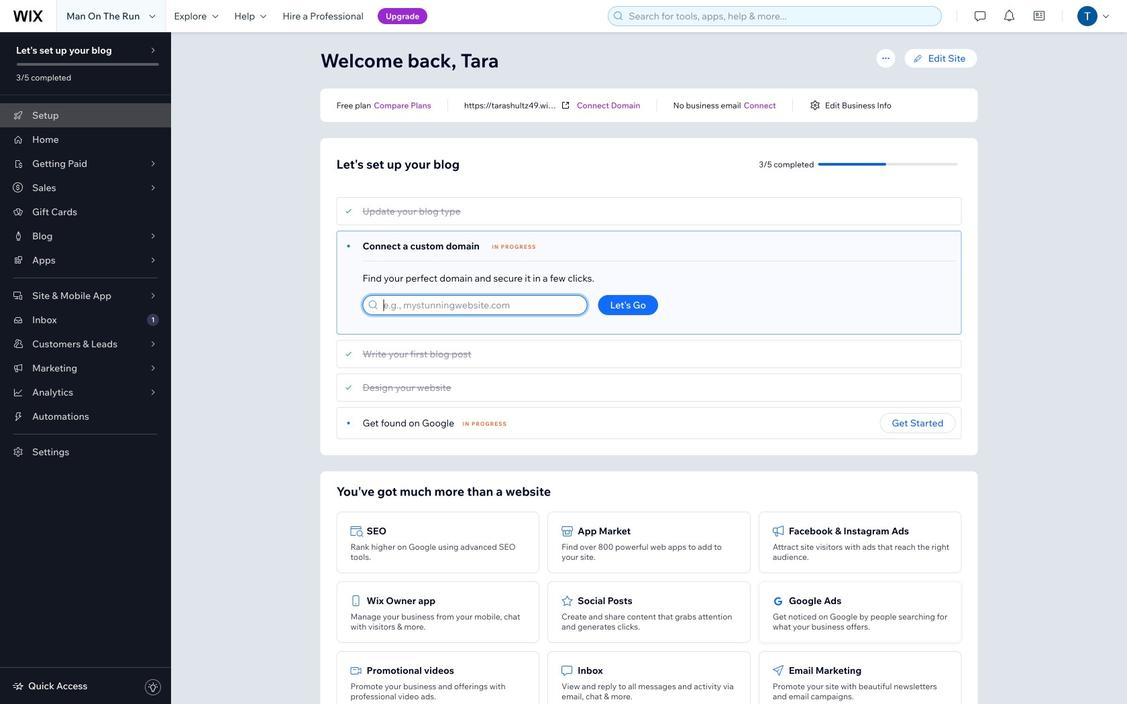 Task type: describe. For each thing, give the bounding box(es) containing it.
sidebar element
[[0, 32, 171, 705]]

e.g., mystunningwebsite.com field
[[380, 296, 583, 315]]



Task type: locate. For each thing, give the bounding box(es) containing it.
Search for tools, apps, help & more... field
[[625, 7, 938, 26]]



